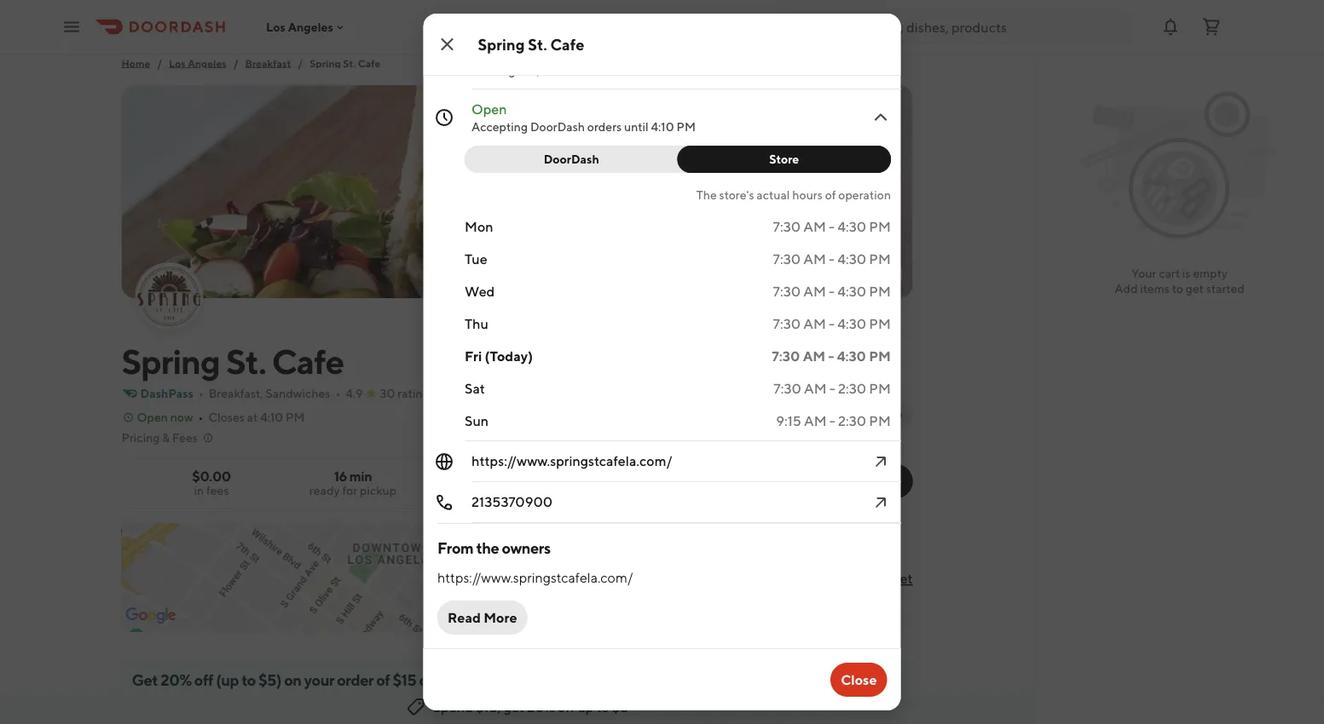 Task type: describe. For each thing, give the bounding box(es) containing it.
pm for tue
[[869, 251, 891, 267]]

ready
[[309, 484, 340, 498]]

pricing & fees button
[[122, 430, 215, 447]]

more info button
[[821, 401, 913, 428]]

add
[[1115, 282, 1138, 296]]

close
[[841, 672, 877, 689]]

map region for the rightmost powered by google image
[[299, 0, 954, 251]]

your
[[1132, 266, 1157, 281]]

453 for 453 south spring street
[[764, 571, 789, 587]]

hours
[[792, 188, 822, 202]]

453 south spring street los angeles, ca
[[471, 45, 620, 78]]

30
[[380, 387, 395, 401]]

4:30 for mon
[[837, 219, 866, 235]]

pickup
[[854, 468, 892, 482]]

1 / from the left
[[157, 57, 162, 69]]

453 south spring street link
[[764, 571, 913, 587]]

dashpass •
[[140, 387, 204, 401]]

0.6
[[450, 387, 468, 401]]

1 vertical spatial get
[[504, 700, 524, 716]]

$5)
[[258, 671, 281, 689]]

breakfast,
[[209, 387, 263, 401]]

4:30 for tue
[[837, 251, 866, 267]]

0.6 mi
[[450, 387, 484, 401]]

order
[[337, 671, 374, 689]]

dashpass
[[140, 387, 193, 401]]

sat
[[464, 381, 485, 397]]

south for 453 south spring street los angeles, ca
[[499, 45, 536, 61]]

read more button
[[437, 601, 527, 635]]

16 inside 16 min ready for pickup
[[334, 469, 347, 485]]

group order button
[[623, 465, 733, 499]]

- for mon
[[829, 219, 834, 235]]

to for spend
[[597, 700, 609, 716]]

2 / from the left
[[233, 57, 238, 69]]

7:30 am - 4:30 pm for mon
[[773, 219, 891, 235]]

pm inside open accepting doordash orders until 4:10 pm
[[676, 120, 695, 134]]

$0.00
[[192, 469, 231, 485]]

wed
[[464, 284, 494, 300]]

1 horizontal spatial los
[[266, 20, 286, 34]]

breakfast link
[[245, 55, 291, 72]]

2135370900
[[471, 494, 552, 510]]

7:30 am - 2:30 pm
[[773, 381, 891, 397]]

home link
[[122, 55, 150, 72]]

spring inside 453 south spring street los angeles, ca
[[538, 45, 579, 61]]

angeles,
[[493, 64, 540, 78]]

1 horizontal spatial of
[[825, 188, 836, 202]]

open menu image
[[61, 17, 82, 37]]

to for your
[[1172, 282, 1183, 296]]

street for 453 south spring street los angeles, ca
[[581, 45, 620, 61]]

actual
[[756, 188, 790, 202]]

9:15
[[776, 413, 801, 429]]

0 horizontal spatial powered by google image
[[126, 608, 176, 625]]

open accepting doordash orders until 4:10 pm
[[471, 101, 695, 134]]

the
[[696, 188, 716, 202]]

spend
[[433, 700, 473, 716]]

in
[[194, 484, 204, 498]]

save button
[[538, 465, 609, 499]]

spend $15, get 20% off up to $5
[[433, 700, 629, 716]]

items
[[1140, 282, 1170, 296]]

16 inside "pickup 16 min"
[[858, 483, 868, 495]]

30 ratings
[[380, 387, 435, 401]]

sandwiches
[[266, 387, 330, 401]]

sun
[[464, 413, 488, 429]]

los angeles link
[[169, 55, 227, 72]]

ratings
[[398, 387, 435, 401]]

4:30 for fri (today)
[[837, 348, 866, 365]]

now
[[170, 411, 193, 425]]

or
[[419, 671, 433, 689]]

empty
[[1193, 266, 1228, 281]]

cart
[[1159, 266, 1180, 281]]

your
[[304, 671, 334, 689]]

to inside get 20% off (up to $5) on your order of $15 or more from this store.
[[242, 671, 256, 689]]

0 horizontal spatial los
[[169, 57, 186, 69]]

- for tue
[[829, 251, 834, 267]]

open for open accepting doordash orders until 4:10 pm
[[471, 101, 507, 117]]

fri (today)
[[464, 348, 533, 365]]

- for sat
[[829, 381, 835, 397]]

0 horizontal spatial st.
[[226, 341, 266, 382]]

group order
[[652, 475, 723, 489]]

for
[[342, 484, 357, 498]]

from
[[437, 539, 473, 557]]

store
[[769, 152, 799, 166]]

$15,
[[476, 700, 501, 716]]

click item image
[[870, 107, 891, 128]]

4:30 for wed
[[837, 284, 866, 300]]

am for thu
[[803, 316, 826, 332]]

1 vertical spatial 4:10
[[260, 411, 283, 425]]

your cart is empty add items to get started
[[1115, 266, 1245, 296]]

is
[[1183, 266, 1191, 281]]

7:30 am - 4:30 pm for fri (today)
[[771, 348, 891, 365]]

order
[[690, 475, 723, 489]]

2:30 for 7:30 am - 2:30 pm
[[838, 381, 866, 397]]

store.
[[232, 692, 270, 710]]

click item image for 2135370900
[[870, 493, 891, 513]]

0 vertical spatial https://www.springstcafela.com/
[[471, 453, 672, 469]]

breakfast, sandwiches
[[209, 387, 330, 401]]

orders
[[587, 120, 621, 134]]

delivery
[[768, 468, 814, 482]]

until
[[624, 120, 648, 134]]

7:30 for tue
[[773, 251, 800, 267]]

min for pickup
[[870, 483, 888, 495]]

pickup
[[360, 484, 397, 498]]

doordash inside open accepting doordash orders until 4:10 pm
[[530, 120, 585, 134]]

• for • closes at 4:10 pm
[[198, 411, 203, 425]]

0 vertical spatial spring st. cafe
[[478, 35, 585, 53]]

read more
[[447, 610, 517, 626]]

2 photos
[[844, 267, 892, 281]]

mon
[[464, 219, 493, 235]]

thu
[[464, 316, 488, 332]]

dialog containing spring st. cafe
[[299, 0, 954, 711]]

this
[[204, 692, 229, 710]]

hour options option group
[[464, 146, 891, 173]]

ca
[[542, 64, 560, 78]]

the
[[476, 539, 499, 557]]

pm for fri (today)
[[869, 348, 891, 365]]



Task type: locate. For each thing, give the bounding box(es) containing it.
st.
[[528, 35, 547, 53], [343, 57, 356, 69], [226, 341, 266, 382]]

min inside "pickup 16 min"
[[870, 483, 888, 495]]

1 vertical spatial street
[[874, 571, 913, 587]]

0 horizontal spatial 16
[[334, 469, 347, 485]]

DoorDash button
[[464, 146, 688, 173]]

click item image
[[870, 452, 891, 472], [870, 493, 891, 513]]

get down is
[[1186, 282, 1204, 296]]

2 vertical spatial to
[[597, 700, 609, 716]]

20% inside get 20% off (up to $5) on your order of $15 or more from this store.
[[161, 671, 192, 689]]

los right home link on the top left of the page
[[169, 57, 186, 69]]

$0.00 in fees
[[192, 469, 231, 498]]

1 horizontal spatial 16
[[858, 483, 868, 495]]

0 horizontal spatial street
[[581, 45, 620, 61]]

started
[[1206, 282, 1245, 296]]

off inside get 20% off (up to $5) on your order of $15 or more from this store.
[[194, 671, 213, 689]]

1 vertical spatial more
[[483, 610, 517, 626]]

mi
[[471, 387, 484, 401]]

open for open now
[[137, 411, 168, 425]]

2:30
[[838, 381, 866, 397], [838, 413, 866, 429]]

am for fri (today)
[[803, 348, 825, 365]]

1 vertical spatial 453
[[764, 571, 789, 587]]

click item image down the more info
[[870, 452, 891, 472]]

7:30
[[773, 219, 800, 235], [773, 251, 800, 267], [773, 284, 800, 300], [773, 316, 800, 332], [771, 348, 800, 365], [773, 381, 801, 397]]

home / los angeles / breakfast / spring st. cafe
[[122, 57, 381, 69]]

0 vertical spatial 4:10
[[651, 120, 674, 134]]

20%
[[161, 671, 192, 689], [527, 700, 555, 716]]

street inside 453 south spring street los angeles, ca
[[581, 45, 620, 61]]

- for thu
[[829, 316, 834, 332]]

doordash up doordash "button"
[[530, 120, 585, 134]]

los left angeles,
[[471, 64, 490, 78]]

st. up ca
[[528, 35, 547, 53]]

get 20% off (up to $5) on your order of $15 or more from this store.
[[132, 671, 433, 710]]

https://www.springstcafela.com/ up save
[[471, 453, 672, 469]]

2 horizontal spatial st.
[[528, 35, 547, 53]]

min down pickup
[[870, 483, 888, 495]]

2
[[844, 267, 851, 281]]

dialog
[[299, 0, 954, 711]]

7:30 am - 4:30 pm for tue
[[773, 251, 891, 267]]

453
[[471, 45, 496, 61], [764, 571, 789, 587]]

0 horizontal spatial south
[[499, 45, 536, 61]]

2 horizontal spatial /
[[298, 57, 303, 69]]

2:30 for 9:15 am - 2:30 pm
[[838, 413, 866, 429]]

angeles left breakfast
[[188, 57, 227, 69]]

0 horizontal spatial to
[[242, 671, 256, 689]]

open inside open accepting doordash orders until 4:10 pm
[[471, 101, 507, 117]]

powered by google image up close spring st. cafe icon
[[428, 9, 478, 26]]

1 vertical spatial click item image
[[870, 493, 891, 513]]

of right 'hours'
[[825, 188, 836, 202]]

• right dashpass
[[199, 387, 204, 401]]

0 horizontal spatial off
[[194, 671, 213, 689]]

pm
[[676, 120, 695, 134], [869, 219, 891, 235], [869, 251, 891, 267], [869, 284, 891, 300], [869, 316, 891, 332], [869, 348, 891, 365], [869, 381, 891, 397], [286, 411, 305, 425], [869, 413, 891, 429]]

powered by google image
[[428, 9, 478, 26], [126, 608, 176, 625]]

• right now
[[198, 411, 203, 425]]

notification bell image
[[1161, 17, 1181, 37]]

7:30 for fri (today)
[[771, 348, 800, 365]]

1 vertical spatial spring st. cafe
[[122, 341, 344, 382]]

1 horizontal spatial cafe
[[358, 57, 381, 69]]

453 south spring street
[[764, 571, 913, 587]]

to down cart
[[1172, 282, 1183, 296]]

angeles up breakfast
[[288, 20, 333, 34]]

store's
[[719, 188, 754, 202]]

2 horizontal spatial los
[[471, 64, 490, 78]]

16 min ready for pickup
[[309, 469, 397, 498]]

(today)
[[484, 348, 533, 365]]

st. up the breakfast,
[[226, 341, 266, 382]]

0 vertical spatial south
[[499, 45, 536, 61]]

1 horizontal spatial south
[[791, 571, 829, 587]]

st. down los angeles popup button
[[343, 57, 356, 69]]

0 horizontal spatial of
[[376, 671, 390, 689]]

2 vertical spatial cafe
[[272, 341, 344, 382]]

min right ready
[[349, 469, 372, 485]]

• for •
[[335, 387, 340, 401]]

0 vertical spatial powered by google image
[[428, 9, 478, 26]]

• closes at 4:10 pm
[[198, 411, 305, 425]]

453 for 453 south spring street los angeles, ca
[[471, 45, 496, 61]]

https://www.springstcafela.com/ down owners
[[437, 570, 633, 586]]

20% up from
[[161, 671, 192, 689]]

am for mon
[[803, 219, 826, 235]]

/
[[157, 57, 162, 69], [233, 57, 238, 69], [298, 57, 303, 69]]

fri
[[464, 348, 482, 365]]

min for delivery
[[789, 483, 806, 495]]

/ left breakfast link
[[233, 57, 238, 69]]

- for fri (today)
[[828, 348, 834, 365]]

closes
[[208, 411, 245, 425]]

fees
[[172, 431, 198, 445]]

1 vertical spatial 2:30
[[838, 413, 866, 429]]

7:30 am - 4:30 pm for thu
[[773, 316, 891, 332]]

min inside delivery 28 min
[[789, 483, 806, 495]]

2:30 up more info button in the bottom of the page
[[838, 381, 866, 397]]

2 vertical spatial st.
[[226, 341, 266, 382]]

2 horizontal spatial cafe
[[550, 35, 585, 53]]

1 horizontal spatial 453
[[764, 571, 789, 587]]

0 vertical spatial off
[[194, 671, 213, 689]]

0 horizontal spatial more
[[483, 610, 517, 626]]

spring st. cafe up the breakfast,
[[122, 341, 344, 382]]

los inside 453 south spring street los angeles, ca
[[471, 64, 490, 78]]

0 horizontal spatial open
[[137, 411, 168, 425]]

7:30 for wed
[[773, 284, 800, 300]]

4:10 right until
[[651, 120, 674, 134]]

0 vertical spatial get
[[1186, 282, 1204, 296]]

powered by google image up get
[[126, 608, 176, 625]]

2 2:30 from the top
[[838, 413, 866, 429]]

0 vertical spatial 2:30
[[838, 381, 866, 397]]

0 vertical spatial 453
[[471, 45, 496, 61]]

/ right breakfast
[[298, 57, 303, 69]]

$5
[[612, 700, 629, 716]]

• left 4.9
[[335, 387, 340, 401]]

1 horizontal spatial st.
[[343, 57, 356, 69]]

get
[[132, 671, 158, 689]]

from the owners
[[437, 539, 550, 557]]

2 photos button
[[817, 261, 903, 288]]

7:30 for sat
[[773, 381, 801, 397]]

more inside button
[[848, 407, 878, 421]]

of left "$15"
[[376, 671, 390, 689]]

more info
[[848, 407, 903, 421]]

of inside get 20% off (up to $5) on your order of $15 or more from this store.
[[376, 671, 390, 689]]

of
[[825, 188, 836, 202], [376, 671, 390, 689]]

more
[[132, 692, 167, 710]]

doordash down open accepting doordash orders until 4:10 pm
[[543, 152, 599, 166]]

pricing & fees
[[122, 431, 198, 445]]

spring st. cafe up angeles,
[[478, 35, 585, 53]]

16
[[334, 469, 347, 485], [858, 483, 868, 495]]

7:30 for mon
[[773, 219, 800, 235]]

1 horizontal spatial powered by google image
[[428, 9, 478, 26]]

to inside your cart is empty add items to get started
[[1172, 282, 1183, 296]]

cafe
[[550, 35, 585, 53], [358, 57, 381, 69], [272, 341, 344, 382]]

min down delivery
[[789, 483, 806, 495]]

https://www.springstcafela.com/
[[471, 453, 672, 469], [437, 570, 633, 586]]

pm for thu
[[869, 316, 891, 332]]

0 horizontal spatial angeles
[[188, 57, 227, 69]]

open now
[[137, 411, 193, 425]]

1 vertical spatial powered by google image
[[126, 608, 176, 625]]

from
[[170, 692, 202, 710]]

0 horizontal spatial /
[[157, 57, 162, 69]]

spring st. cafe image
[[122, 85, 913, 298], [137, 264, 202, 329]]

operation
[[838, 188, 891, 202]]

0 horizontal spatial 20%
[[161, 671, 192, 689]]

2 4:30 from the top
[[837, 251, 866, 267]]

- for wed
[[829, 284, 834, 300]]

0 vertical spatial of
[[825, 188, 836, 202]]

4:30
[[837, 219, 866, 235], [837, 251, 866, 267], [837, 284, 866, 300], [837, 316, 866, 332], [837, 348, 866, 365]]

2 click item image from the top
[[870, 493, 891, 513]]

1 vertical spatial open
[[137, 411, 168, 425]]

save
[[572, 475, 599, 489]]

4 4:30 from the top
[[837, 316, 866, 332]]

to up the store.
[[242, 671, 256, 689]]

20% left up
[[527, 700, 555, 716]]

map region
[[299, 0, 954, 251], [73, 461, 946, 680]]

None radio
[[747, 465, 844, 499], [833, 465, 913, 499], [747, 465, 844, 499], [833, 465, 913, 499]]

0 vertical spatial street
[[581, 45, 620, 61]]

pm for wed
[[869, 284, 891, 300]]

3 / from the left
[[298, 57, 303, 69]]

0 vertical spatial 20%
[[161, 671, 192, 689]]

1 horizontal spatial open
[[471, 101, 507, 117]]

1 vertical spatial map region
[[73, 461, 946, 680]]

south for 453 south spring street
[[791, 571, 829, 587]]

1 vertical spatial angeles
[[188, 57, 227, 69]]

am for wed
[[803, 284, 826, 300]]

more
[[848, 407, 878, 421], [483, 610, 517, 626]]

pm for sun
[[869, 413, 891, 429]]

off left (up
[[194, 671, 213, 689]]

am for tue
[[803, 251, 826, 267]]

pricing
[[122, 431, 160, 445]]

0 horizontal spatial cafe
[[272, 341, 344, 382]]

0 vertical spatial doordash
[[530, 120, 585, 134]]

1 click item image from the top
[[870, 452, 891, 472]]

0 items, open order cart image
[[1201, 17, 1222, 37]]

more right the read
[[483, 610, 517, 626]]

•
[[199, 387, 204, 401], [335, 387, 340, 401], [198, 411, 203, 425]]

1 horizontal spatial street
[[874, 571, 913, 587]]

info
[[880, 407, 903, 421]]

- for sun
[[829, 413, 835, 429]]

accepting
[[471, 120, 527, 134]]

map region for powered by google image to the left
[[73, 461, 946, 680]]

am for sun
[[804, 413, 826, 429]]

more left info on the bottom right of page
[[848, 407, 878, 421]]

1 vertical spatial https://www.springstcafela.com/
[[437, 570, 633, 586]]

1 horizontal spatial 20%
[[527, 700, 555, 716]]

1 horizontal spatial min
[[789, 483, 806, 495]]

16 left pickup
[[334, 469, 347, 485]]

1 horizontal spatial get
[[1186, 282, 1204, 296]]

2:30 down 7:30 am - 2:30 pm
[[838, 413, 866, 429]]

28
[[775, 483, 787, 495]]

Store button
[[677, 146, 891, 173]]

1 vertical spatial of
[[376, 671, 390, 689]]

0 vertical spatial angeles
[[288, 20, 333, 34]]

photos
[[854, 267, 892, 281]]

1 4:30 from the top
[[837, 219, 866, 235]]

0 horizontal spatial get
[[504, 700, 524, 716]]

9:15 am - 2:30 pm
[[776, 413, 891, 429]]

order methods option group
[[747, 465, 913, 499]]

read
[[447, 610, 480, 626]]

click item image for https://www.springstcafela.com/
[[870, 452, 891, 472]]

to
[[1172, 282, 1183, 296], [242, 671, 256, 689], [597, 700, 609, 716]]

home
[[122, 57, 150, 69]]

/ right "home"
[[157, 57, 162, 69]]

pickup 16 min
[[854, 468, 892, 495]]

on
[[284, 671, 301, 689]]

pm for mon
[[869, 219, 891, 235]]

0 horizontal spatial spring st. cafe
[[122, 341, 344, 382]]

spring st. cafe
[[478, 35, 585, 53], [122, 341, 344, 382]]

5 4:30 from the top
[[837, 348, 866, 365]]

los up breakfast
[[266, 20, 286, 34]]

0 vertical spatial more
[[848, 407, 878, 421]]

1 horizontal spatial to
[[597, 700, 609, 716]]

1 vertical spatial cafe
[[358, 57, 381, 69]]

close spring st. cafe image
[[437, 34, 457, 55]]

open
[[471, 101, 507, 117], [137, 411, 168, 425]]

los angeles button
[[266, 20, 347, 34]]

1 horizontal spatial angeles
[[288, 20, 333, 34]]

0 horizontal spatial min
[[349, 469, 372, 485]]

7:30 am - 4:30 pm for wed
[[773, 284, 891, 300]]

4:30 for thu
[[837, 316, 866, 332]]

south inside 453 south spring street los angeles, ca
[[499, 45, 536, 61]]

to right up
[[597, 700, 609, 716]]

1 vertical spatial off
[[558, 700, 575, 716]]

owners
[[501, 539, 550, 557]]

1 vertical spatial to
[[242, 671, 256, 689]]

1 horizontal spatial more
[[848, 407, 878, 421]]

los angeles
[[266, 20, 333, 34]]

off left up
[[558, 700, 575, 716]]

1 vertical spatial st.
[[343, 57, 356, 69]]

16 down pickup
[[858, 483, 868, 495]]

get
[[1186, 282, 1204, 296], [504, 700, 524, 716]]

min inside 16 min ready for pickup
[[349, 469, 372, 485]]

1 horizontal spatial /
[[233, 57, 238, 69]]

open up accepting
[[471, 101, 507, 117]]

0 vertical spatial to
[[1172, 282, 1183, 296]]

1 2:30 from the top
[[838, 381, 866, 397]]

0 horizontal spatial 4:10
[[260, 411, 283, 425]]

7:30 for thu
[[773, 316, 800, 332]]

at
[[247, 411, 258, 425]]

0 vertical spatial cafe
[[550, 35, 585, 53]]

0 horizontal spatial 453
[[471, 45, 496, 61]]

0 vertical spatial open
[[471, 101, 507, 117]]

0 vertical spatial click item image
[[870, 452, 891, 472]]

(up
[[216, 671, 239, 689]]

doordash
[[530, 120, 585, 134], [543, 152, 599, 166]]

click item image down pickup
[[870, 493, 891, 513]]

pm for sat
[[869, 381, 891, 397]]

1 vertical spatial 20%
[[527, 700, 555, 716]]

open up the pricing & fees
[[137, 411, 168, 425]]

1 vertical spatial south
[[791, 571, 829, 587]]

1 horizontal spatial off
[[558, 700, 575, 716]]

spring
[[478, 35, 525, 53], [538, 45, 579, 61], [310, 57, 341, 69], [122, 341, 220, 382], [831, 571, 872, 587]]

2 horizontal spatial min
[[870, 483, 888, 495]]

0 vertical spatial st.
[[528, 35, 547, 53]]

1 vertical spatial doordash
[[543, 152, 599, 166]]

doordash inside "button"
[[543, 152, 599, 166]]

3 4:30 from the top
[[837, 284, 866, 300]]

4:10 inside open accepting doordash orders until 4:10 pm
[[651, 120, 674, 134]]

1 horizontal spatial 4:10
[[651, 120, 674, 134]]

2 horizontal spatial to
[[1172, 282, 1183, 296]]

0 vertical spatial map region
[[299, 0, 954, 251]]

453 inside 453 south spring street los angeles, ca
[[471, 45, 496, 61]]

get inside your cart is empty add items to get started
[[1186, 282, 1204, 296]]

1 horizontal spatial spring st. cafe
[[478, 35, 585, 53]]

street for 453 south spring street
[[874, 571, 913, 587]]

4:10 right the at
[[260, 411, 283, 425]]

group
[[652, 475, 687, 489]]

4.9
[[346, 387, 363, 401]]

am for sat
[[804, 381, 826, 397]]

get right "$15,"
[[504, 700, 524, 716]]

up
[[578, 700, 594, 716]]

more inside 'button'
[[483, 610, 517, 626]]

&
[[162, 431, 170, 445]]



Task type: vqa. For each thing, say whether or not it's contained in the screenshot.
first 4:30 from the top
yes



